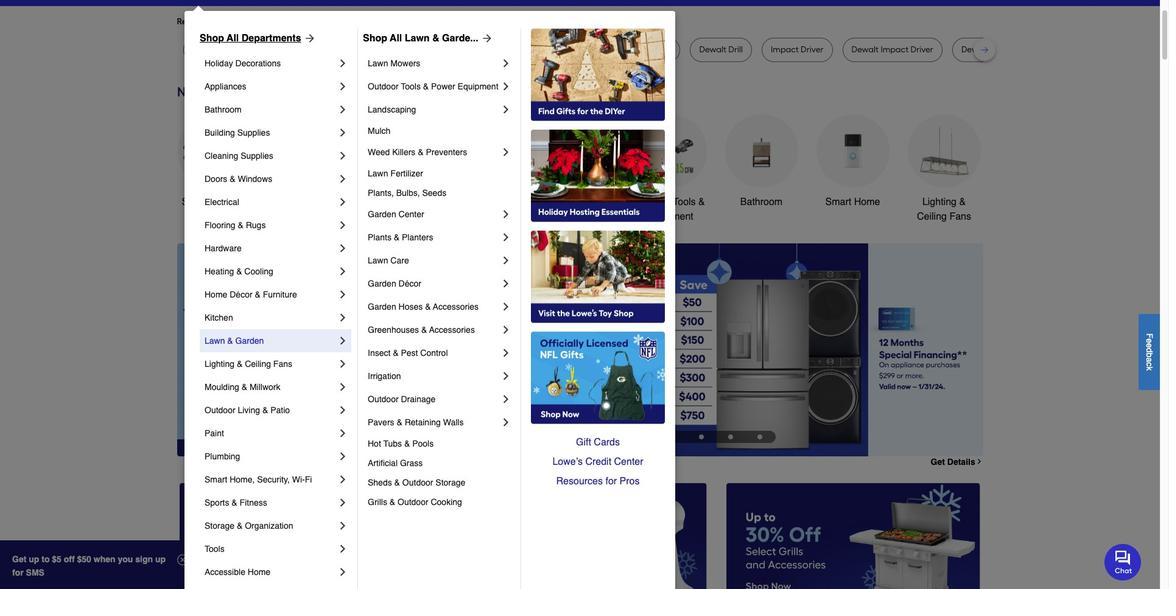 Task type: locate. For each thing, give the bounding box(es) containing it.
2 you from the left
[[396, 16, 410, 27]]

kitchen for kitchen faucets
[[544, 197, 577, 208]]

1 horizontal spatial bathroom link
[[725, 114, 798, 210]]

control
[[421, 348, 448, 358]]

more suggestions for you link
[[312, 16, 420, 28]]

2 impact from the left
[[771, 44, 799, 55]]

0 horizontal spatial equipment
[[458, 82, 499, 91]]

2 horizontal spatial home
[[855, 197, 881, 208]]

3 drill from the left
[[729, 44, 743, 55]]

2 horizontal spatial set
[[1019, 44, 1032, 55]]

1 vertical spatial get
[[12, 555, 26, 565]]

supplies for building supplies
[[237, 128, 270, 138]]

1 vertical spatial lighting & ceiling fans
[[205, 359, 292, 369]]

retaining
[[405, 418, 441, 428]]

ceiling
[[917, 211, 947, 222], [245, 359, 271, 369]]

1 driver from the left
[[515, 44, 538, 55]]

0 horizontal spatial kitchen
[[205, 313, 233, 323]]

5 bit from the left
[[1007, 44, 1017, 55]]

0 horizontal spatial fans
[[273, 359, 292, 369]]

1 horizontal spatial driver
[[801, 44, 824, 55]]

chevron right image for garden center
[[500, 208, 512, 221]]

0 horizontal spatial lighting & ceiling fans link
[[205, 353, 337, 376]]

lawn inside 'link'
[[368, 58, 388, 68]]

0 horizontal spatial shop
[[200, 33, 224, 44]]

deals
[[220, 197, 245, 208]]

arrow right image
[[301, 32, 316, 44], [961, 350, 973, 362]]

for inside the get up to $5 off $50 when you sign up for sms
[[12, 568, 24, 578]]

1 horizontal spatial lighting & ceiling fans link
[[908, 114, 981, 224]]

2 e from the top
[[1145, 343, 1155, 348]]

1 horizontal spatial ceiling
[[917, 211, 947, 222]]

2 horizontal spatial all
[[390, 33, 402, 44]]

0 horizontal spatial impact
[[486, 44, 513, 55]]

2 horizontal spatial impact
[[881, 44, 909, 55]]

garden for garden décor
[[368, 279, 396, 289]]

fi
[[305, 475, 312, 485]]

garden down kitchen link
[[235, 336, 264, 346]]

get up sms
[[12, 555, 26, 565]]

b
[[1145, 353, 1155, 358]]

garden décor link
[[368, 272, 500, 295]]

sheds & outdoor storage link
[[368, 473, 512, 493]]

0 vertical spatial fans
[[950, 211, 972, 222]]

0 horizontal spatial set
[[607, 44, 619, 55]]

e up b
[[1145, 343, 1155, 348]]

0 vertical spatial home
[[855, 197, 881, 208]]

care
[[391, 256, 409, 266]]

1 horizontal spatial up
[[155, 555, 166, 565]]

1 drill from the left
[[349, 44, 364, 55]]

holiday hosting essentials. image
[[531, 130, 665, 222]]

building supplies link
[[205, 121, 337, 144]]

1 horizontal spatial kitchen
[[544, 197, 577, 208]]

1 horizontal spatial impact
[[771, 44, 799, 55]]

1 vertical spatial ceiling
[[245, 359, 271, 369]]

lighting & ceiling fans link
[[908, 114, 981, 224], [205, 353, 337, 376]]

for left pros
[[606, 476, 617, 487]]

1 vertical spatial kitchen
[[205, 313, 233, 323]]

3 dewalt from the left
[[852, 44, 879, 55]]

1 vertical spatial lighting & ceiling fans link
[[205, 353, 337, 376]]

lawn left "care"
[[368, 256, 388, 266]]

3 set from the left
[[1019, 44, 1032, 55]]

2 vertical spatial home
[[248, 568, 271, 578]]

None search field
[[454, 0, 786, 8]]

0 vertical spatial get
[[931, 457, 945, 467]]

bit for dewalt drill bit
[[366, 44, 376, 55]]

4 drill from the left
[[991, 44, 1005, 55]]

0 horizontal spatial driver
[[515, 44, 538, 55]]

shop
[[200, 33, 224, 44], [363, 33, 387, 44]]

outdoor for outdoor tools & equipment
[[636, 197, 671, 208]]

garden
[[368, 210, 396, 219], [368, 279, 396, 289], [368, 302, 396, 312], [235, 336, 264, 346]]

windows
[[238, 174, 272, 184]]

arrow left image
[[404, 350, 416, 362]]

0 vertical spatial lighting
[[923, 197, 957, 208]]

outdoor inside outdoor tools & equipment
[[636, 197, 671, 208]]

all up lawn mowers
[[390, 33, 402, 44]]

1 horizontal spatial all
[[227, 33, 239, 44]]

plumbing link
[[205, 445, 337, 468]]

lawn up moulding
[[205, 336, 225, 346]]

1 horizontal spatial lighting & ceiling fans
[[917, 197, 972, 222]]

security,
[[257, 475, 290, 485]]

outdoor for outdoor tools & power equipment
[[368, 82, 399, 91]]

chevron right image for outdoor tools & power equipment
[[500, 80, 512, 93]]

4 bit from the left
[[647, 44, 657, 55]]

pavers
[[368, 418, 394, 428]]

smart for smart home, security, wi-fi
[[205, 475, 227, 485]]

driver
[[515, 44, 538, 55], [801, 44, 824, 55], [911, 44, 934, 55]]

chevron right image
[[500, 104, 512, 116], [500, 146, 512, 158], [337, 150, 349, 162], [500, 208, 512, 221], [337, 219, 349, 231], [500, 231, 512, 244], [337, 289, 349, 301], [500, 301, 512, 313], [500, 347, 512, 359], [337, 358, 349, 370], [500, 370, 512, 383], [500, 394, 512, 406], [500, 417, 512, 429], [337, 428, 349, 440], [337, 520, 349, 532], [337, 543, 349, 556], [337, 567, 349, 579]]

4 dewalt from the left
[[962, 44, 989, 55]]

tools
[[401, 82, 421, 91], [385, 197, 408, 208], [673, 197, 696, 208], [205, 545, 225, 554]]

décor up hoses
[[399, 279, 422, 289]]

1 vertical spatial center
[[614, 457, 644, 468]]

hot tubs & pools link
[[368, 434, 512, 454]]

1 vertical spatial home
[[205, 290, 227, 300]]

shop down more suggestions for you link
[[363, 33, 387, 44]]

bathroom
[[205, 105, 242, 115], [741, 197, 783, 208]]

chevron right image for pavers & retaining walls
[[500, 417, 512, 429]]

1 dewalt from the left
[[320, 44, 347, 55]]

1 horizontal spatial smart
[[826, 197, 852, 208]]

tools inside outdoor tools & equipment
[[673, 197, 696, 208]]

moulding
[[205, 383, 239, 392]]

you inside more suggestions for you link
[[396, 16, 410, 27]]

lawn for lawn & garden
[[205, 336, 225, 346]]

decorations for holiday
[[235, 58, 281, 68]]

appliances link
[[205, 75, 337, 98]]

e up d
[[1145, 339, 1155, 343]]

lowe's credit center link
[[531, 453, 665, 472]]

irrigation link
[[368, 365, 500, 388]]

dewalt for dewalt drill bit
[[320, 44, 347, 55]]

outdoor right faucets
[[636, 197, 671, 208]]

1 horizontal spatial arrow right image
[[961, 350, 973, 362]]

get inside the get up to $5 off $50 when you sign up for sms
[[12, 555, 26, 565]]

0 horizontal spatial get
[[12, 555, 26, 565]]

1 horizontal spatial equipment
[[647, 211, 694, 222]]

3 bit from the left
[[595, 44, 605, 55]]

1 vertical spatial fans
[[273, 359, 292, 369]]

chat invite button image
[[1105, 544, 1142, 581]]

chevron right image for electrical
[[337, 196, 349, 208]]

center down bulbs,
[[399, 210, 424, 219]]

1 vertical spatial decorations
[[462, 211, 514, 222]]

0 vertical spatial lighting & ceiling fans link
[[908, 114, 981, 224]]

fans
[[950, 211, 972, 222], [273, 359, 292, 369]]

driver for impact driver bit
[[515, 44, 538, 55]]

0 vertical spatial ceiling
[[917, 211, 947, 222]]

0 vertical spatial storage
[[436, 478, 466, 488]]

0 horizontal spatial all
[[207, 197, 218, 208]]

storage
[[436, 478, 466, 488], [205, 521, 235, 531]]

organization
[[245, 521, 293, 531]]

2 drill from the left
[[578, 44, 593, 55]]

all for lawn
[[390, 33, 402, 44]]

storage down sports
[[205, 521, 235, 531]]

garden center
[[368, 210, 424, 219]]

center up pros
[[614, 457, 644, 468]]

1 shop from the left
[[200, 33, 224, 44]]

shop all departments link
[[200, 31, 316, 46]]

0 vertical spatial decorations
[[235, 58, 281, 68]]

doors & windows
[[205, 174, 272, 184]]

impact driver
[[771, 44, 824, 55]]

grills
[[368, 498, 387, 507]]

lawn left the mowers
[[368, 58, 388, 68]]

plants & planters
[[368, 233, 433, 242]]

1 horizontal spatial shop
[[363, 33, 387, 44]]

supplies up the windows
[[241, 151, 273, 161]]

get left details
[[931, 457, 945, 467]]

0 horizontal spatial decorations
[[235, 58, 281, 68]]

1 horizontal spatial décor
[[399, 279, 422, 289]]

0 horizontal spatial arrow right image
[[301, 32, 316, 44]]

garden décor
[[368, 279, 422, 289]]

decorations down christmas at the top left
[[462, 211, 514, 222]]

tools link
[[360, 114, 433, 210], [205, 538, 337, 561]]

equipment
[[458, 82, 499, 91], [647, 211, 694, 222]]

plumbing
[[205, 452, 240, 462]]

garden down plants,
[[368, 210, 396, 219]]

chevron right image for moulding & millwork
[[337, 381, 349, 394]]

fitness
[[240, 498, 267, 508]]

1 vertical spatial lighting
[[205, 359, 235, 369]]

you
[[288, 16, 302, 27], [396, 16, 410, 27]]

0 vertical spatial smart
[[826, 197, 852, 208]]

1 horizontal spatial tools link
[[360, 114, 433, 210]]

shop down recommended
[[200, 33, 224, 44]]

get for get details
[[931, 457, 945, 467]]

cleaning
[[205, 151, 238, 161]]

0 vertical spatial tools link
[[360, 114, 433, 210]]

kitchen left faucets
[[544, 197, 577, 208]]

chevron right image
[[337, 57, 349, 69], [500, 57, 512, 69], [337, 80, 349, 93], [500, 80, 512, 93], [337, 104, 349, 116], [337, 127, 349, 139], [337, 173, 349, 185], [337, 196, 349, 208], [337, 242, 349, 255], [500, 255, 512, 267], [337, 266, 349, 278], [500, 278, 512, 290], [337, 312, 349, 324], [500, 324, 512, 336], [337, 335, 349, 347], [337, 381, 349, 394], [337, 405, 349, 417], [337, 451, 349, 463], [976, 458, 984, 466], [337, 474, 349, 486], [337, 497, 349, 509]]

arrow right image
[[479, 32, 493, 44]]

chevron right image for smart home, security, wi-fi
[[337, 474, 349, 486]]

mowers
[[391, 58, 421, 68]]

landscaping
[[368, 105, 416, 115]]

furniture
[[263, 290, 297, 300]]

lawn up plants,
[[368, 169, 388, 178]]

garden hoses & accessories
[[368, 302, 479, 312]]

1 vertical spatial equipment
[[647, 211, 694, 222]]

building
[[205, 128, 235, 138]]

electrical link
[[205, 191, 337, 214]]

1 vertical spatial décor
[[230, 290, 253, 300]]

smart home link
[[817, 114, 890, 210]]

find gifts for the diyer. image
[[531, 29, 665, 121]]

0 horizontal spatial bathroom
[[205, 105, 242, 115]]

scroll to item #2 image
[[658, 435, 687, 440]]

seeds
[[422, 188, 447, 198]]

1 horizontal spatial get
[[931, 457, 945, 467]]

garden down lawn care
[[368, 279, 396, 289]]

1 impact from the left
[[486, 44, 513, 55]]

0 horizontal spatial center
[[399, 210, 424, 219]]

supplies up cleaning supplies
[[237, 128, 270, 138]]

you up shop all lawn & garde...
[[396, 16, 410, 27]]

outdoor for outdoor drainage
[[368, 395, 399, 405]]

f e e d b a c k
[[1145, 333, 1155, 371]]

0 horizontal spatial up
[[29, 555, 39, 565]]

all right shop
[[207, 197, 218, 208]]

lawn inside "link"
[[205, 336, 225, 346]]

chevron right image for accessible home
[[337, 567, 349, 579]]

1 bit from the left
[[366, 44, 376, 55]]

chevron right image for garden décor
[[500, 278, 512, 290]]

you left the "more"
[[288, 16, 302, 27]]

c
[[1145, 362, 1155, 367]]

lawn for lawn care
[[368, 256, 388, 266]]

garden up greenhouses
[[368, 302, 396, 312]]

& inside outdoor tools & equipment
[[699, 197, 705, 208]]

2 horizontal spatial driver
[[911, 44, 934, 55]]

0 horizontal spatial smart
[[205, 475, 227, 485]]

0 vertical spatial arrow right image
[[301, 32, 316, 44]]

resources
[[557, 476, 603, 487]]

pest
[[401, 348, 418, 358]]

lighting
[[923, 197, 957, 208], [205, 359, 235, 369]]

1 e from the top
[[1145, 339, 1155, 343]]

outdoor drainage link
[[368, 388, 500, 411]]

chevron right image for landscaping
[[500, 104, 512, 116]]

0 vertical spatial décor
[[399, 279, 422, 289]]

chevron right image for garden hoses & accessories
[[500, 301, 512, 313]]

gift
[[576, 437, 591, 448]]

accessories up control
[[429, 325, 475, 335]]

paint link
[[205, 422, 337, 445]]

decorations inside "link"
[[235, 58, 281, 68]]

kitchen up the lawn & garden
[[205, 313, 233, 323]]

1 horizontal spatial bathroom
[[741, 197, 783, 208]]

storage up cooking
[[436, 478, 466, 488]]

decorations down shop all departments link
[[235, 58, 281, 68]]

2 bit from the left
[[540, 44, 550, 55]]

1 vertical spatial smart
[[205, 475, 227, 485]]

dewalt for dewalt drill
[[700, 44, 727, 55]]

chevron right image for hardware
[[337, 242, 349, 255]]

1 vertical spatial accessories
[[429, 325, 475, 335]]

supplies
[[237, 128, 270, 138], [241, 151, 273, 161]]

1 vertical spatial supplies
[[241, 151, 273, 161]]

get up to 2 free select tools or batteries when you buy 1 with select purchases. image
[[179, 484, 434, 590]]

sheds & outdoor storage
[[368, 478, 466, 488]]

impact for impact driver bit
[[486, 44, 513, 55]]

shop for shop all departments
[[200, 33, 224, 44]]

0 horizontal spatial décor
[[230, 290, 253, 300]]

chevron right image for plumbing
[[337, 451, 349, 463]]

smart home
[[826, 197, 881, 208]]

0 horizontal spatial tools link
[[205, 538, 337, 561]]

1 horizontal spatial decorations
[[462, 211, 514, 222]]

lawn mowers link
[[368, 52, 500, 75]]

shop for shop all lawn & garde...
[[363, 33, 387, 44]]

décor down heating & cooling at the left of page
[[230, 290, 253, 300]]

outdoor down irrigation
[[368, 395, 399, 405]]

outdoor for outdoor living & patio
[[205, 406, 236, 415]]

1 vertical spatial bathroom
[[741, 197, 783, 208]]

1 horizontal spatial lighting
[[923, 197, 957, 208]]

1 horizontal spatial you
[[396, 16, 410, 27]]

home for smart home
[[855, 197, 881, 208]]

0 vertical spatial kitchen
[[544, 197, 577, 208]]

plants,
[[368, 188, 394, 198]]

1 you from the left
[[288, 16, 302, 27]]

2 dewalt from the left
[[700, 44, 727, 55]]

accessories
[[433, 302, 479, 312], [429, 325, 475, 335]]

smart home, security, wi-fi
[[205, 475, 312, 485]]

up
[[29, 555, 39, 565], [155, 555, 166, 565]]

heating
[[205, 267, 234, 277]]

more
[[312, 16, 332, 27]]

chevron right image for cleaning supplies
[[337, 150, 349, 162]]

outdoor down moulding
[[205, 406, 236, 415]]

for left sms
[[12, 568, 24, 578]]

0 horizontal spatial lighting
[[205, 359, 235, 369]]

up left the to in the left of the page
[[29, 555, 39, 565]]

killers
[[392, 147, 416, 157]]

kitchen for kitchen
[[205, 313, 233, 323]]

home for accessible home
[[248, 568, 271, 578]]

2 shop from the left
[[363, 33, 387, 44]]

dewalt impact driver
[[852, 44, 934, 55]]

all inside "link"
[[207, 197, 218, 208]]

get for get up to $5 off $50 when you sign up for sms
[[12, 555, 26, 565]]

suggestions
[[334, 16, 381, 27]]

irrigation
[[368, 372, 401, 381]]

chevron right image for greenhouses & accessories
[[500, 324, 512, 336]]

1 horizontal spatial set
[[659, 44, 672, 55]]

chevron right image for weed killers & preventers
[[500, 146, 512, 158]]

0 vertical spatial supplies
[[237, 128, 270, 138]]

2 driver from the left
[[801, 44, 824, 55]]

outdoor up landscaping
[[368, 82, 399, 91]]

lawn for lawn mowers
[[368, 58, 388, 68]]

lawn for lawn fertilizer
[[368, 169, 388, 178]]

1 vertical spatial storage
[[205, 521, 235, 531]]

chevron right image for home décor & furniture
[[337, 289, 349, 301]]

drill for dewalt drill bit
[[349, 44, 364, 55]]

1 vertical spatial tools link
[[205, 538, 337, 561]]

get details
[[931, 457, 976, 467]]

drill for dewalt drill bit set
[[991, 44, 1005, 55]]

up right sign on the left bottom of the page
[[155, 555, 166, 565]]

accessories down garden décor link on the left of the page
[[433, 302, 479, 312]]

1 horizontal spatial home
[[248, 568, 271, 578]]

0 horizontal spatial you
[[288, 16, 302, 27]]

all down recommended searches for you at top
[[227, 33, 239, 44]]



Task type: describe. For each thing, give the bounding box(es) containing it.
pavers & retaining walls
[[368, 418, 464, 428]]

bit set
[[647, 44, 672, 55]]

doors
[[205, 174, 227, 184]]

faucets
[[579, 197, 614, 208]]

outdoor tools & equipment
[[636, 197, 705, 222]]

0 vertical spatial accessories
[[433, 302, 479, 312]]

shop all deals link
[[177, 114, 250, 210]]

scroll to item #5 image
[[746, 435, 775, 440]]

up to 30 percent off select major appliances. plus, save up to an extra $750 on major appliances. image
[[393, 244, 984, 457]]

chevron right image for sports & fitness
[[337, 497, 349, 509]]

chevron right image for lawn & garden
[[337, 335, 349, 347]]

plants
[[368, 233, 392, 242]]

kitchen faucets link
[[542, 114, 616, 210]]

garden center link
[[368, 203, 500, 226]]

kitchen link
[[205, 306, 337, 330]]

dewalt for dewalt drill bit set
[[962, 44, 989, 55]]

0 vertical spatial lighting & ceiling fans
[[917, 197, 972, 222]]

arrow right image inside shop all departments link
[[301, 32, 316, 44]]

outdoor tools & power equipment
[[368, 82, 499, 91]]

chevron right image for doors & windows
[[337, 173, 349, 185]]

drill bit set
[[578, 44, 619, 55]]

walls
[[443, 418, 464, 428]]

garden for garden hoses & accessories
[[368, 302, 396, 312]]

dewalt drill bit
[[320, 44, 376, 55]]

chevron right image for plants & planters
[[500, 231, 512, 244]]

cleaning supplies
[[205, 151, 273, 161]]

mulch link
[[368, 121, 512, 141]]

cards
[[594, 437, 620, 448]]

artificial
[[368, 459, 398, 468]]

scroll to item #4 image
[[716, 435, 746, 440]]

1 horizontal spatial storage
[[436, 478, 466, 488]]

you
[[118, 555, 133, 565]]

chevron right image for lighting & ceiling fans
[[337, 358, 349, 370]]

for right suggestions
[[383, 16, 394, 27]]

scroll to item #3 image
[[687, 435, 716, 440]]

hot
[[368, 439, 381, 449]]

chevron right image for building supplies
[[337, 127, 349, 139]]

heating & cooling link
[[205, 260, 337, 283]]

f
[[1145, 333, 1155, 339]]

home décor & furniture link
[[205, 283, 337, 306]]

insect & pest control link
[[368, 342, 500, 365]]

holiday decorations link
[[205, 52, 337, 75]]

chevron right image for lawn care
[[500, 255, 512, 267]]

officially licensed n f l gifts. shop now. image
[[531, 332, 665, 425]]

recommended searches for you heading
[[177, 16, 984, 28]]

drainage
[[401, 395, 436, 405]]

driver for impact driver
[[801, 44, 824, 55]]

2 up from the left
[[155, 555, 166, 565]]

3 driver from the left
[[911, 44, 934, 55]]

cooling
[[245, 267, 273, 277]]

outdoor living & patio
[[205, 406, 290, 415]]

impact driver bit
[[486, 44, 550, 55]]

all for departments
[[227, 33, 239, 44]]

home décor & furniture
[[205, 290, 297, 300]]

lighting inside lighting & ceiling fans
[[923, 197, 957, 208]]

shop all departments
[[200, 33, 301, 44]]

all for deals
[[207, 197, 218, 208]]

lawn fertilizer link
[[368, 164, 512, 183]]

dewalt for dewalt impact driver
[[852, 44, 879, 55]]

supplies for cleaning supplies
[[241, 151, 273, 161]]

artificial grass
[[368, 459, 423, 468]]

storage & organization
[[205, 521, 293, 531]]

lawn care
[[368, 256, 409, 266]]

plants, bulbs, seeds link
[[368, 183, 512, 203]]

1 horizontal spatial center
[[614, 457, 644, 468]]

plants, bulbs, seeds
[[368, 188, 447, 198]]

flooring
[[205, 221, 236, 230]]

up to 30 percent off select grills and accessories. image
[[727, 484, 981, 590]]

k
[[1145, 367, 1155, 371]]

$50
[[77, 555, 91, 565]]

weed
[[368, 147, 390, 157]]

3 impact from the left
[[881, 44, 909, 55]]

0 horizontal spatial bathroom link
[[205, 98, 337, 121]]

hot tubs & pools
[[368, 439, 434, 449]]

doors & windows link
[[205, 168, 337, 191]]

tubs
[[384, 439, 402, 449]]

chevron right image for heating & cooling
[[337, 266, 349, 278]]

lawn mowers
[[368, 58, 421, 68]]

chevron right image for outdoor drainage
[[500, 394, 512, 406]]

0 vertical spatial center
[[399, 210, 424, 219]]

holiday
[[205, 58, 233, 68]]

chevron right image for holiday decorations
[[337, 57, 349, 69]]

garden for garden center
[[368, 210, 396, 219]]

2 set from the left
[[659, 44, 672, 55]]

you for recommended searches for you
[[288, 16, 302, 27]]

power
[[431, 82, 456, 91]]

bit for dewalt drill bit set
[[1007, 44, 1017, 55]]

departments
[[242, 33, 301, 44]]

cooking
[[431, 498, 462, 507]]

equipment inside outdoor tools & equipment
[[647, 211, 694, 222]]

kitchen faucets
[[544, 197, 614, 208]]

& inside lighting & ceiling fans
[[960, 197, 966, 208]]

outdoor tools & equipment link
[[634, 114, 707, 224]]

grass
[[400, 459, 423, 468]]

décor for departments
[[230, 290, 253, 300]]

lawn & garden
[[205, 336, 264, 346]]

up to 35 percent off select small appliances. image
[[453, 484, 707, 590]]

chevron right image for insect & pest control
[[500, 347, 512, 359]]

flooring & rugs link
[[205, 214, 337, 237]]

lawn up the mowers
[[405, 33, 430, 44]]

chevron right image for appliances
[[337, 80, 349, 93]]

1 horizontal spatial fans
[[950, 211, 972, 222]]

1 vertical spatial arrow right image
[[961, 350, 973, 362]]

0 horizontal spatial ceiling
[[245, 359, 271, 369]]

sports & fitness
[[205, 498, 267, 508]]

paint
[[205, 429, 224, 439]]

planters
[[402, 233, 433, 242]]

outdoor down the sheds & outdoor storage
[[398, 498, 429, 507]]

chevron right image for paint
[[337, 428, 349, 440]]

chevron right image for kitchen
[[337, 312, 349, 324]]

garden inside "link"
[[235, 336, 264, 346]]

storage & organization link
[[205, 515, 337, 538]]

1 up from the left
[[29, 555, 39, 565]]

shop these last-minute gifts. $99 or less. quantities are limited and won't last. image
[[177, 244, 374, 457]]

0 vertical spatial equipment
[[458, 82, 499, 91]]

rugs
[[246, 221, 266, 230]]

new deals every day during 25 days of deals image
[[177, 82, 984, 102]]

visit the lowe's toy shop. image
[[531, 231, 665, 323]]

patio
[[271, 406, 290, 415]]

chevron right image for storage & organization
[[337, 520, 349, 532]]

outdoor up grills & outdoor cooking
[[403, 478, 433, 488]]

landscaping link
[[368, 98, 500, 121]]

heating & cooling
[[205, 267, 273, 277]]

moulding & millwork link
[[205, 376, 337, 399]]

insect
[[368, 348, 391, 358]]

0 horizontal spatial home
[[205, 290, 227, 300]]

0 horizontal spatial lighting & ceiling fans
[[205, 359, 292, 369]]

drill for dewalt drill
[[729, 44, 743, 55]]

smart for smart home
[[826, 197, 852, 208]]

chevron right image for tools
[[337, 543, 349, 556]]

0 vertical spatial bathroom
[[205, 105, 242, 115]]

greenhouses & accessories link
[[368, 319, 500, 342]]

dewalt drill bit set
[[962, 44, 1032, 55]]

gift cards
[[576, 437, 620, 448]]

gift cards link
[[531, 433, 665, 453]]

chevron right image for lawn mowers
[[500, 57, 512, 69]]

get up to $5 off $50 when you sign up for sms
[[12, 555, 166, 578]]

for up departments
[[275, 16, 286, 27]]

insect & pest control
[[368, 348, 448, 358]]

chevron right image for outdoor living & patio
[[337, 405, 349, 417]]

chevron right image for bathroom
[[337, 104, 349, 116]]

decorations for christmas
[[462, 211, 514, 222]]

artificial grass link
[[368, 454, 512, 473]]

christmas decorations
[[462, 197, 514, 222]]

you for more suggestions for you
[[396, 16, 410, 27]]

fertilizer
[[391, 169, 423, 178]]

appliances
[[205, 82, 246, 91]]

bit for impact driver bit
[[540, 44, 550, 55]]

when
[[94, 555, 115, 565]]

chevron right image for irrigation
[[500, 370, 512, 383]]

shop all lawn & garde... link
[[363, 31, 493, 46]]

chevron right image for flooring & rugs
[[337, 219, 349, 231]]

shop
[[182, 197, 205, 208]]

impact for impact driver
[[771, 44, 799, 55]]

décor for lawn
[[399, 279, 422, 289]]

0 horizontal spatial storage
[[205, 521, 235, 531]]

outdoor living & patio link
[[205, 399, 337, 422]]

1 set from the left
[[607, 44, 619, 55]]

chevron right image inside get details link
[[976, 458, 984, 466]]



Task type: vqa. For each thing, say whether or not it's contained in the screenshot.
bottommost Devices
no



